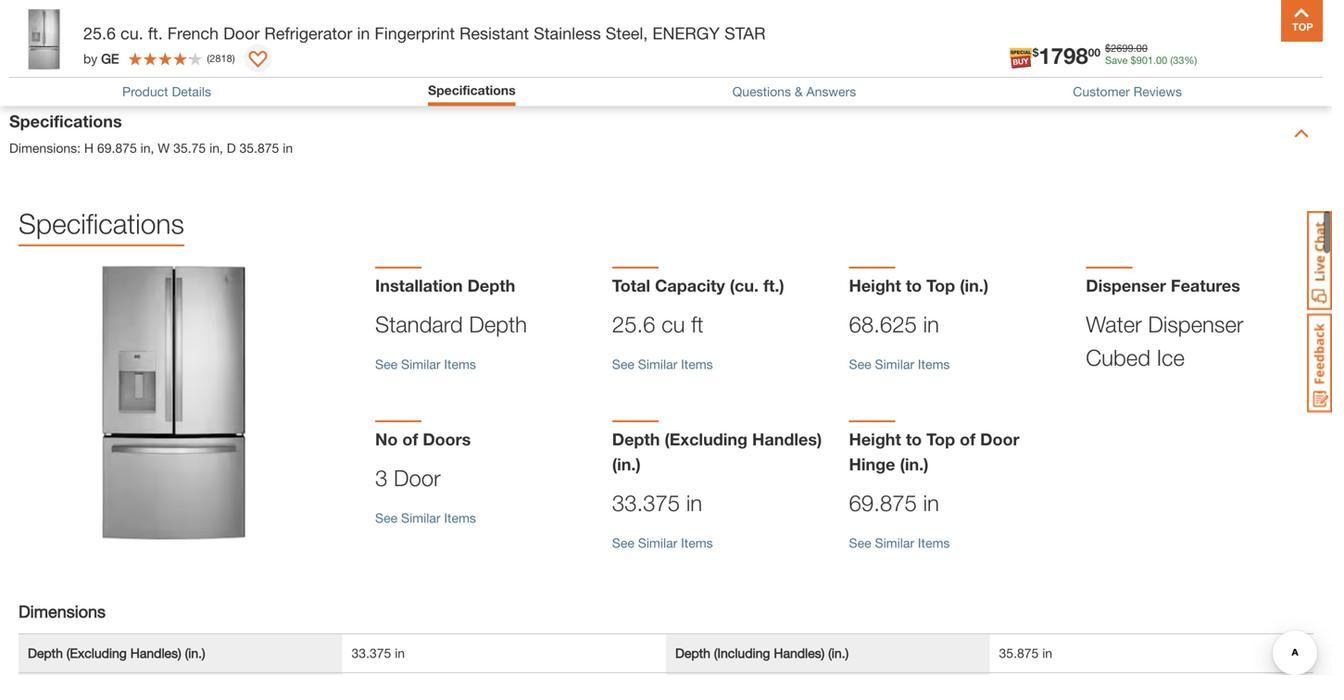 Task type: locate. For each thing, give the bounding box(es) containing it.
specifications down resistant
[[428, 82, 516, 98]]

dispenser features
[[1086, 275, 1241, 295]]

00
[[1137, 42, 1148, 54], [1089, 46, 1101, 59], [1157, 54, 1168, 66]]

customer
[[1073, 84, 1130, 99]]

0 horizontal spatial 35.875
[[240, 140, 279, 155]]

1 horizontal spatial (
[[1171, 54, 1173, 66]]

1 vertical spatial door
[[981, 429, 1020, 449]]

1 horizontal spatial of
[[960, 429, 976, 449]]

1 vertical spatial specifications
[[9, 111, 122, 131]]

2818
[[210, 52, 232, 64]]

1 to from the top
[[906, 275, 922, 295]]

similar
[[401, 357, 441, 372], [638, 357, 678, 372], [875, 357, 915, 372], [401, 510, 441, 526], [638, 535, 678, 551], [875, 535, 915, 551]]

see for 33.375
[[612, 535, 635, 551]]

specifications
[[428, 82, 516, 98], [9, 111, 122, 131], [19, 207, 184, 240]]

1 vertical spatial height
[[849, 429, 901, 449]]

( 2818 )
[[207, 52, 235, 64]]

. left 33
[[1154, 54, 1157, 66]]

1 vertical spatial 33.375
[[352, 646, 391, 661]]

( left "%)"
[[1171, 54, 1173, 66]]

33.375 in
[[612, 490, 703, 516], [352, 646, 405, 661]]

1 vertical spatial top
[[927, 429, 956, 449]]

to inside height to top of door hinge (in.)
[[906, 429, 922, 449]]

w
[[158, 140, 170, 155]]

0 vertical spatial depth (excluding handles) (in.)
[[612, 429, 822, 474]]

. right save
[[1134, 42, 1137, 54]]

69.875 right h
[[97, 140, 137, 155]]

ice
[[1157, 345, 1185, 370]]

top for 68.625 in
[[927, 275, 956, 295]]

in
[[357, 23, 370, 43], [141, 140, 151, 155], [210, 140, 220, 155], [283, 140, 293, 155], [923, 311, 940, 337], [686, 490, 703, 516], [923, 490, 940, 516], [395, 646, 405, 661], [1043, 646, 1053, 661]]

3
[[375, 465, 388, 491]]

0 vertical spatial height
[[849, 275, 901, 295]]

energy
[[653, 23, 720, 43]]

, left the d on the top of page
[[220, 140, 223, 155]]

0 horizontal spatial 69.875
[[97, 140, 137, 155]]

1 horizontal spatial ,
[[220, 140, 223, 155]]

see for 68.625
[[849, 357, 872, 372]]

height up 68.625
[[849, 275, 901, 295]]

(excluding
[[665, 429, 748, 449], [66, 646, 127, 661]]

no of doors
[[375, 429, 471, 449]]

( left ) at the left
[[207, 52, 210, 64]]

0 horizontal spatial (excluding
[[66, 646, 127, 661]]

1 vertical spatial to
[[906, 429, 922, 449]]

0 vertical spatial 33.375
[[612, 490, 680, 516]]

0 horizontal spatial 00
[[1089, 46, 1101, 59]]

0 horizontal spatial depth (excluding handles) (in.)
[[28, 646, 205, 661]]

items for 3 door
[[444, 510, 476, 526]]

25.6 down "total" at top
[[612, 311, 656, 337]]

items for standard depth
[[444, 357, 476, 372]]

0 horizontal spatial door
[[223, 23, 260, 43]]

1 horizontal spatial 33.375
[[612, 490, 680, 516]]

caret image
[[1295, 126, 1309, 141]]

height inside height to top of door hinge (in.)
[[849, 429, 901, 449]]

top
[[927, 275, 956, 295], [927, 429, 956, 449]]

0 vertical spatial door
[[223, 23, 260, 43]]

0 vertical spatial (excluding
[[665, 429, 748, 449]]

top up 69.875 in
[[927, 429, 956, 449]]

items
[[444, 357, 476, 372], [681, 357, 713, 372], [918, 357, 950, 372], [444, 510, 476, 526], [681, 535, 713, 551], [918, 535, 950, 551]]

specifications down h
[[19, 207, 184, 240]]

69.875 down hinge
[[849, 490, 917, 516]]

00 inside $ 1798 00
[[1089, 46, 1101, 59]]

1 horizontal spatial door
[[394, 465, 441, 491]]

items for 68.625 in
[[918, 357, 950, 372]]

ge
[[101, 51, 119, 66]]

to for 69.875
[[906, 429, 922, 449]]

33
[[1173, 54, 1185, 66]]

0 vertical spatial dispenser
[[1086, 275, 1167, 295]]

0 horizontal spatial ,
[[151, 140, 154, 155]]

door for of
[[981, 429, 1020, 449]]

1 horizontal spatial depth (excluding handles) (in.)
[[612, 429, 822, 474]]

$ left save
[[1033, 46, 1039, 59]]

no
[[375, 429, 398, 449]]

fingerprint
[[375, 23, 455, 43]]

35.75
[[173, 140, 206, 155]]

,
[[151, 140, 154, 155], [220, 140, 223, 155]]

dispenser inside water dispenser cubed ice
[[1148, 311, 1244, 337]]

2 vertical spatial door
[[394, 465, 441, 491]]

see for 25.6
[[612, 357, 635, 372]]

2 height from the top
[[849, 429, 901, 449]]

answers
[[807, 84, 856, 99]]

of
[[402, 429, 418, 449], [960, 429, 976, 449]]

product details button
[[122, 84, 211, 99], [122, 84, 211, 99]]

0 vertical spatial 33.375 in
[[612, 490, 703, 516]]

refrigerator
[[264, 23, 352, 43]]

2 to from the top
[[906, 429, 922, 449]]

$ right save
[[1131, 54, 1137, 66]]

$ for 1798
[[1033, 46, 1039, 59]]

to up 68.625 in
[[906, 275, 922, 295]]

water
[[1086, 311, 1142, 337]]

1 horizontal spatial $
[[1106, 42, 1111, 54]]

french
[[167, 23, 219, 43]]

hinge
[[849, 454, 896, 474]]

0 horizontal spatial 33.375
[[352, 646, 391, 661]]

3 door
[[375, 465, 441, 491]]

2 horizontal spatial $
[[1131, 54, 1137, 66]]

0 vertical spatial 69.875
[[97, 140, 137, 155]]

top button
[[1282, 0, 1323, 42]]

68.625 in
[[849, 311, 940, 337]]

25.6 up by ge
[[83, 23, 116, 43]]

door inside height to top of door hinge (in.)
[[981, 429, 1020, 449]]

by
[[83, 51, 98, 66]]

1 vertical spatial 35.875
[[999, 646, 1039, 661]]

(in.) inside height to top of door hinge (in.)
[[900, 454, 929, 474]]

(in.)
[[960, 275, 989, 295], [612, 454, 641, 474], [900, 454, 929, 474], [185, 646, 205, 661], [829, 646, 849, 661]]

0 vertical spatial 35.875
[[240, 140, 279, 155]]

dispenser down features
[[1148, 311, 1244, 337]]

1 top from the top
[[927, 275, 956, 295]]

to up 69.875 in
[[906, 429, 922, 449]]

product image
[[37, 266, 310, 540]]

(
[[207, 52, 210, 64], [1171, 54, 1173, 66]]

0 horizontal spatial .
[[1134, 42, 1137, 54]]

ft.)
[[764, 275, 785, 295]]

h
[[84, 140, 94, 155]]

0 horizontal spatial of
[[402, 429, 418, 449]]

69.875 inside specifications dimensions: h 69.875 in , w 35.75 in , d 35.875 in
[[97, 140, 137, 155]]

door
[[223, 23, 260, 43], [981, 429, 1020, 449], [394, 465, 441, 491]]

00 left save
[[1089, 46, 1101, 59]]

to
[[906, 275, 922, 295], [906, 429, 922, 449]]

standard
[[375, 311, 463, 337]]

doors
[[423, 429, 471, 449]]

top inside height to top of door hinge (in.)
[[927, 429, 956, 449]]

1 height from the top
[[849, 275, 901, 295]]

00 left 33
[[1157, 54, 1168, 66]]

68.625
[[849, 311, 917, 337]]

residents
[[119, 19, 172, 34]]

see similar items for 33.375
[[612, 535, 713, 551]]

ft
[[691, 311, 704, 337]]

similar for 3
[[401, 510, 441, 526]]

dispenser
[[1086, 275, 1167, 295], [1148, 311, 1244, 337]]

top up 68.625 in
[[927, 275, 956, 295]]

0 horizontal spatial $
[[1033, 46, 1039, 59]]

similar for 33.375
[[638, 535, 678, 551]]

0 vertical spatial to
[[906, 275, 922, 295]]

1 vertical spatial 25.6
[[612, 311, 656, 337]]

ft.
[[148, 23, 163, 43]]

35.875
[[240, 140, 279, 155], [999, 646, 1039, 661]]

handles)
[[753, 429, 822, 449], [130, 646, 181, 661], [774, 646, 825, 661]]

0 horizontal spatial 33.375 in
[[352, 646, 405, 661]]

handles) inside the depth (excluding handles) (in.)
[[753, 429, 822, 449]]

33.375
[[612, 490, 680, 516], [352, 646, 391, 661]]

0 vertical spatial top
[[927, 275, 956, 295]]

feedback link image
[[1308, 313, 1333, 413]]

1 horizontal spatial 25.6
[[612, 311, 656, 337]]

depth (excluding handles) (in.)
[[612, 429, 822, 474], [28, 646, 205, 661]]

1 horizontal spatial 35.875
[[999, 646, 1039, 661]]

00 right '2699'
[[1137, 42, 1148, 54]]

1 vertical spatial 33.375 in
[[352, 646, 405, 661]]

69.875
[[97, 140, 137, 155], [849, 490, 917, 516]]

$ left 901
[[1106, 42, 1111, 54]]

1 vertical spatial dispenser
[[1148, 311, 1244, 337]]

see
[[375, 357, 398, 372], [612, 357, 635, 372], [849, 357, 872, 372], [375, 510, 398, 526], [612, 535, 635, 551], [849, 535, 872, 551]]

specifications up dimensions:
[[9, 111, 122, 131]]

customer reviews button
[[1073, 84, 1182, 99], [1073, 84, 1182, 99]]

0 vertical spatial 25.6
[[83, 23, 116, 43]]

dispenser up water
[[1086, 275, 1167, 295]]

capacity
[[655, 275, 725, 295]]

see for 3
[[375, 510, 398, 526]]

0 horizontal spatial 25.6
[[83, 23, 116, 43]]

1 vertical spatial 69.875
[[849, 490, 917, 516]]

$ inside $ 1798 00
[[1033, 46, 1039, 59]]

(cu.
[[730, 275, 759, 295]]

, left w
[[151, 140, 154, 155]]

1 , from the left
[[151, 140, 154, 155]]

height up hinge
[[849, 429, 901, 449]]

to for 68.625
[[906, 275, 922, 295]]

2 horizontal spatial door
[[981, 429, 1020, 449]]

2 top from the top
[[927, 429, 956, 449]]

25.6 cu. ft. french door refrigerator in fingerprint resistant stainless steel, energy star
[[83, 23, 766, 43]]

depth
[[468, 275, 515, 295], [469, 311, 527, 337], [612, 429, 660, 449], [28, 646, 63, 661], [676, 646, 711, 661]]

2 of from the left
[[960, 429, 976, 449]]

see for 69.875
[[849, 535, 872, 551]]

similar for 25.6
[[638, 357, 678, 372]]

25.6 for 25.6 cu. ft. french door refrigerator in fingerprint resistant stainless steel, energy star
[[83, 23, 116, 43]]



Task type: describe. For each thing, give the bounding box(es) containing it.
questions & answers
[[733, 84, 856, 99]]

customer reviews
[[1073, 84, 1182, 99]]

height to top of door hinge (in.)
[[849, 429, 1020, 474]]

25.6 for 25.6 cu ft
[[612, 311, 656, 337]]

questions
[[733, 84, 791, 99]]

dimensions:
[[9, 140, 81, 155]]

stainless
[[534, 23, 601, 43]]

901
[[1137, 54, 1154, 66]]

similar for standard
[[401, 357, 441, 372]]

of inside height to top of door hinge (in.)
[[960, 429, 976, 449]]

35.875 inside specifications dimensions: h 69.875 in , w 35.75 in , d 35.875 in
[[240, 140, 279, 155]]

25.6 cu ft
[[612, 311, 704, 337]]

see similar items for 25.6
[[612, 357, 713, 372]]

cu
[[662, 311, 685, 337]]

installation depth
[[375, 275, 515, 295]]

specifications inside specifications dimensions: h 69.875 in , w 35.75 in , d 35.875 in
[[9, 111, 122, 131]]

details
[[172, 84, 211, 99]]

%)
[[1185, 54, 1198, 66]]

&
[[795, 84, 803, 99]]

standard depth
[[375, 311, 527, 337]]

see for standard
[[375, 357, 398, 372]]

1 vertical spatial depth (excluding handles) (in.)
[[28, 646, 205, 661]]

see similar items for standard
[[375, 357, 476, 372]]

0 vertical spatial specifications
[[428, 82, 516, 98]]

height for 68.625
[[849, 275, 901, 295]]

1 vertical spatial (excluding
[[66, 646, 127, 661]]

total
[[612, 275, 651, 295]]

$ 1798 00
[[1033, 42, 1101, 69]]

display image
[[249, 51, 267, 70]]

specifications dimensions: h 69.875 in , w 35.75 in , d 35.875 in
[[9, 111, 293, 155]]

69.875 in
[[849, 490, 940, 516]]

live chat image
[[1308, 211, 1333, 310]]

top for 69.875 in
[[927, 429, 956, 449]]

$ 2699 . 00 save $ 901 . 00 ( 33 %)
[[1106, 42, 1198, 66]]

1 horizontal spatial (excluding
[[665, 429, 748, 449]]

product details
[[122, 84, 211, 99]]

dimensions
[[19, 602, 106, 622]]

2 vertical spatial specifications
[[19, 207, 184, 240]]

features
[[1171, 275, 1241, 295]]

see similar items for 3
[[375, 510, 476, 526]]

product image image
[[14, 9, 74, 70]]

(including
[[714, 646, 770, 661]]

similar for 68.625
[[875, 357, 915, 372]]

cubed
[[1086, 345, 1151, 370]]

california residents
[[60, 19, 172, 34]]

2 horizontal spatial 00
[[1157, 54, 1168, 66]]

items for 25.6 cu ft
[[681, 357, 713, 372]]

items for 69.875 in
[[918, 535, 950, 551]]

1 horizontal spatial 69.875
[[849, 490, 917, 516]]

1 of from the left
[[402, 429, 418, 449]]

water dispenser cubed ice
[[1086, 311, 1244, 370]]

height for 69.875
[[849, 429, 901, 449]]

steel,
[[606, 23, 648, 43]]

0 horizontal spatial (
[[207, 52, 210, 64]]

save
[[1106, 54, 1128, 66]]

california
[[60, 19, 115, 34]]

reviews
[[1134, 84, 1182, 99]]

see similar items for 69.875
[[849, 535, 950, 551]]

35.875 in
[[999, 646, 1053, 661]]

installation
[[375, 275, 463, 295]]

see similar items for 68.625
[[849, 357, 950, 372]]

1 horizontal spatial 33.375 in
[[612, 490, 703, 516]]

depth (including handles) (in.)
[[676, 646, 849, 661]]

1 horizontal spatial .
[[1154, 54, 1157, 66]]

resistant
[[460, 23, 529, 43]]

2 , from the left
[[220, 140, 223, 155]]

by ge
[[83, 51, 119, 66]]

( inside '$ 2699 . 00 save $ 901 . 00 ( 33 %)'
[[1171, 54, 1173, 66]]

total capacity (cu. ft.)
[[612, 275, 785, 295]]

similar for 69.875
[[875, 535, 915, 551]]

cu.
[[120, 23, 143, 43]]

$ for 2699
[[1106, 42, 1111, 54]]

1 horizontal spatial 00
[[1137, 42, 1148, 54]]

2699
[[1111, 42, 1134, 54]]

1798
[[1039, 42, 1089, 69]]

items for 33.375 in
[[681, 535, 713, 551]]

product
[[122, 84, 168, 99]]

height to top (in.)
[[849, 275, 989, 295]]

d
[[227, 140, 236, 155]]

)
[[232, 52, 235, 64]]

door for french
[[223, 23, 260, 43]]

star
[[725, 23, 766, 43]]



Task type: vqa. For each thing, say whether or not it's contained in the screenshot.
SAME- at left
no



